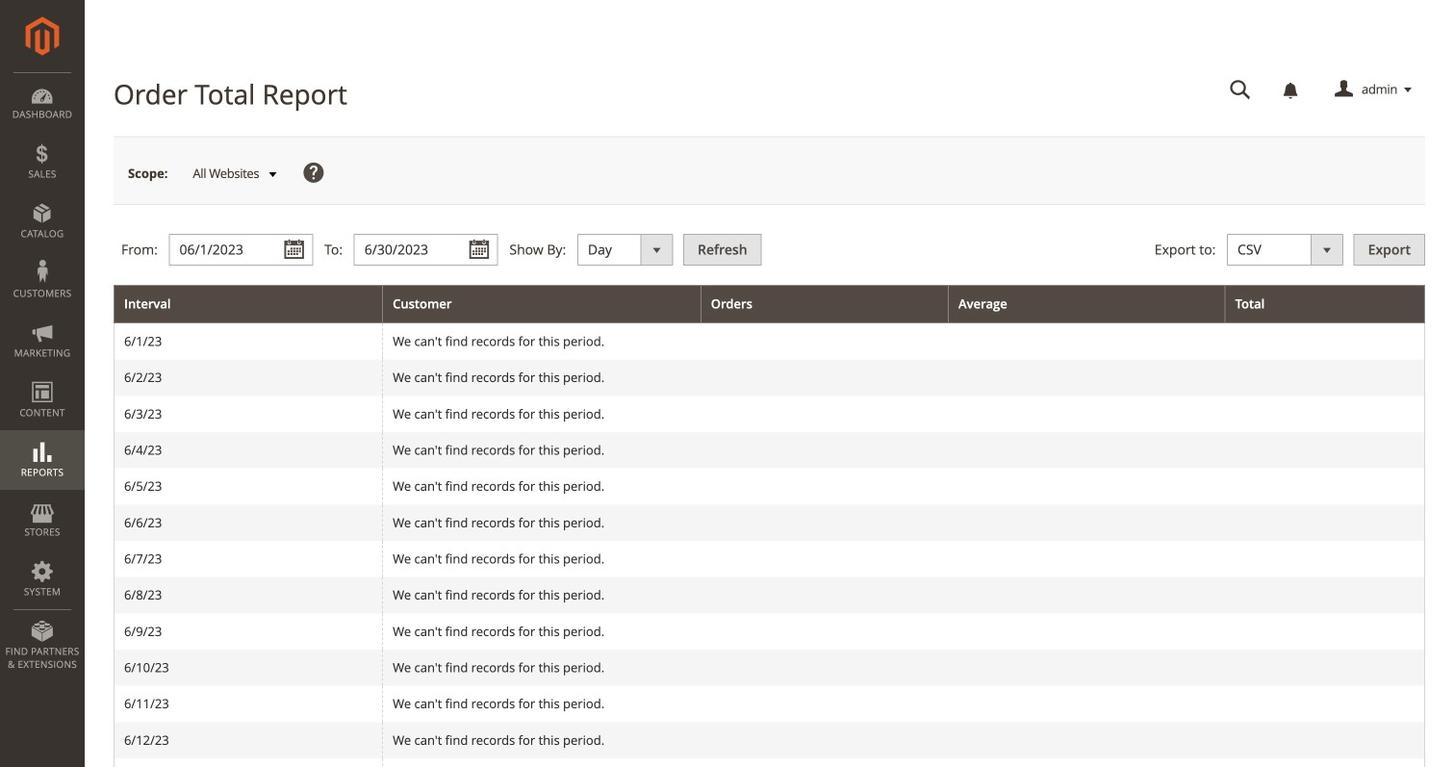 Task type: locate. For each thing, give the bounding box(es) containing it.
None text field
[[1217, 73, 1265, 107], [354, 234, 499, 266], [1217, 73, 1265, 107], [354, 234, 499, 266]]

None text field
[[169, 234, 313, 266]]

magento admin panel image
[[26, 16, 59, 56]]

menu bar
[[0, 72, 85, 681]]



Task type: vqa. For each thing, say whether or not it's contained in the screenshot.
'To' text field
no



